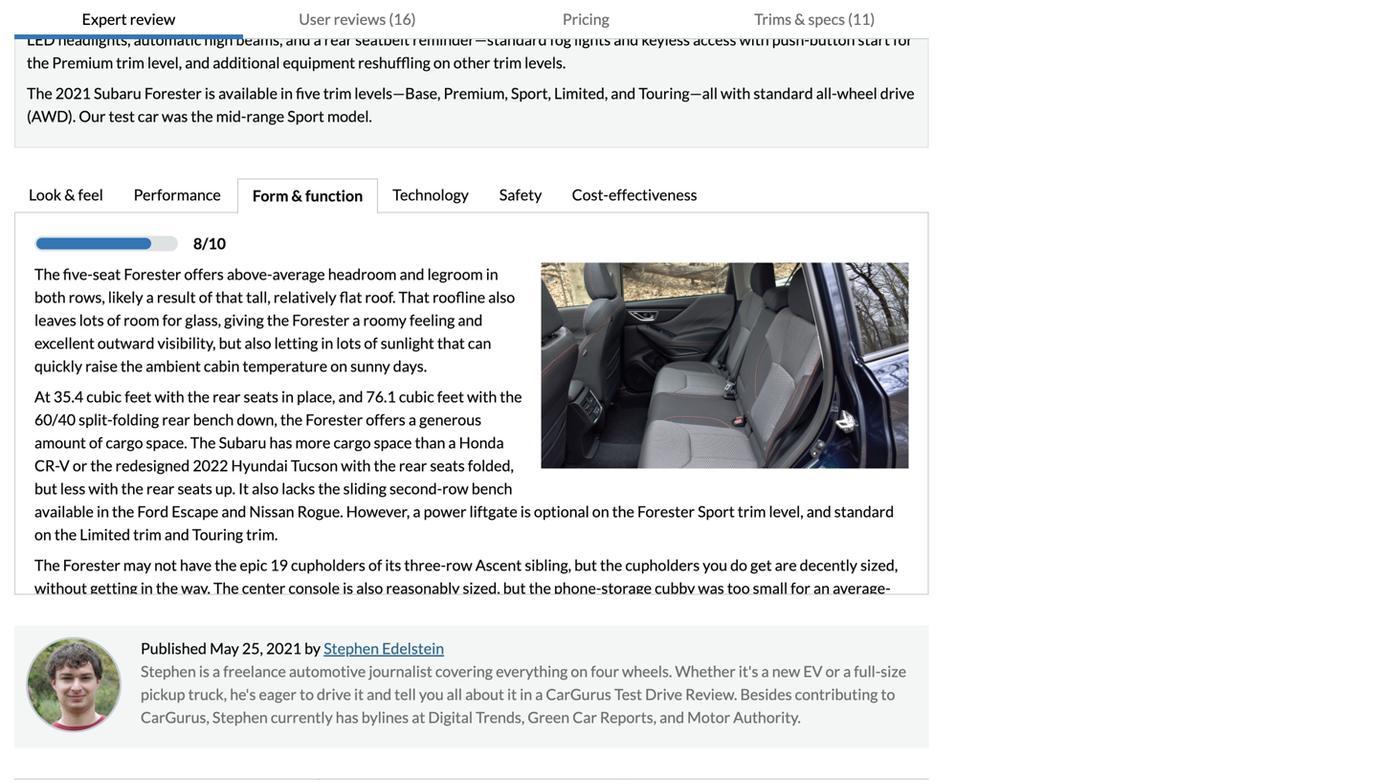 Task type: vqa. For each thing, say whether or not it's contained in the screenshot.
giving
yes



Task type: describe. For each thing, give the bounding box(es) containing it.
ev
[[804, 662, 823, 681]]

the left premium
[[148, 625, 170, 643]]

in up the limited
[[97, 502, 109, 521]]

down,
[[237, 410, 277, 429]]

is inside the 2021 subaru forester is available in five trim levels—base, premium, sport, limited, and touring—all with standard all-wheel drive (awd). our test car was the mid-range sport model.
[[205, 84, 215, 103]]

cabin
[[204, 357, 240, 375]]

the left epic
[[215, 556, 237, 575]]

from
[[34, 625, 67, 643]]

25,
[[242, 639, 263, 658]]

standard inside at 35.4 cubic feet with the rear seats in place, and 76.1 cubic feet with the 60/40 split-folding rear bench down, the forester offers a generous amount of cargo space. the subaru has more cargo space than a honda cr-v or the redesigned 2022 hyundai tucson with the rear seats folded, but less with the rear seats up. it also lacks the sliding second-row bench available in the ford escape and nissan rogue. however, a power liftgate is optional on the forester sport trim level, and standard on the limited trim and touring trim.
[[835, 502, 894, 521]]

rear up space.
[[162, 410, 190, 429]]

in inside published may 25, 2021 by stephen edelstein stephen is a freelance automotive journalist covering everything on four wheels. whether it's a new ev or a full-size pickup truck, he's eager to drive it and tell you all about it in a cargurus test drive review. besides contributing to cargurus, stephen currently has bylines at digital trends, green car reports, and motor authority.
[[520, 685, 532, 704]]

effectiveness
[[609, 185, 698, 204]]

review.
[[686, 685, 738, 704]]

full-
[[854, 662, 881, 681]]

at
[[412, 708, 425, 727]]

do
[[731, 556, 748, 575]]

visibility,
[[157, 334, 216, 352]]

currently
[[271, 708, 333, 727]]

you inside the forester may not have the epic 19 cupholders of its three-row ascent sibling, but the cupholders you do get are decently sized, without getting in the way. the center console is also reasonably sized, but the phone-storage cubby was too small for an average- size phone, and subaru doesn't offer wireless charging. a power-adjustable driver's seat isn't standard, either; you'll have to upgrade from the base to the premium trim for that.
[[703, 556, 728, 575]]

center
[[242, 579, 286, 597]]

for inside the five-seat forester offers above-average headroom and legroom in both rows, likely a result of that tall, relatively flat roof. that roofline also leaves lots of room for glass, giving the forester a roomy feeling and excellent outward visibility, but also letting in lots of sunlight that can quickly raise the ambient cabin temperature on sunny days.
[[162, 311, 182, 329]]

the down 'redesigned'
[[121, 479, 144, 498]]

tab list containing look & feel
[[14, 179, 929, 214]]

four
[[591, 662, 619, 681]]

performance
[[134, 185, 221, 204]]

1 vertical spatial that
[[437, 334, 465, 352]]

10
[[208, 234, 226, 253]]

trims & specs (11)
[[755, 10, 875, 28]]

look & feel tab
[[14, 179, 119, 214]]

second-
[[390, 479, 442, 498]]

1 vertical spatial sized,
[[463, 579, 500, 597]]

limited
[[80, 525, 130, 544]]

the 2021 subaru forester is available in five trim levels—base, premium, sport, limited, and touring—all with standard all-wheel drive (awd). our test car was the mid-range sport model.
[[27, 84, 915, 126]]

trim.
[[246, 525, 278, 544]]

at 35.4 cubic feet with the rear seats in place, and 76.1 cubic feet with the 60/40 split-folding rear bench down, the forester offers a generous amount of cargo space. the subaru has more cargo space than a honda cr-v or the redesigned 2022 hyundai tucson with the rear seats folded, but less with the rear seats up. it also lacks the sliding second-row bench available in the ford escape and nissan rogue. however, a power liftgate is optional on the forester sport trim level, and standard on the limited trim and touring trim.
[[34, 387, 894, 544]]

may
[[123, 556, 151, 575]]

the up the doesn't
[[213, 579, 239, 597]]

giving
[[224, 311, 264, 329]]

digital
[[428, 708, 473, 727]]

escape
[[172, 502, 219, 521]]

console
[[289, 579, 340, 597]]

a
[[399, 602, 410, 620]]

published
[[141, 639, 207, 658]]

has inside published may 25, 2021 by stephen edelstein stephen is a freelance automotive journalist covering everything on four wheels. whether it's a new ev or a full-size pickup truck, he's eager to drive it and tell you all about it in a cargurus test drive review. besides contributing to cargurus, stephen currently has bylines at digital trends, green car reports, and motor authority.
[[336, 708, 359, 727]]

available inside the 2021 subaru forester is available in five trim levels—base, premium, sport, limited, and touring—all with standard all-wheel drive (awd). our test car was the mid-range sport model.
[[218, 84, 278, 103]]

get
[[751, 556, 772, 575]]

storage
[[602, 579, 652, 597]]

expert
[[82, 10, 127, 28]]

too
[[727, 579, 750, 597]]

space.
[[146, 433, 187, 452]]

the up "honda"
[[500, 387, 522, 406]]

ambient
[[146, 357, 201, 375]]

safety
[[500, 185, 542, 204]]

0 vertical spatial sized,
[[861, 556, 898, 575]]

the up letting
[[267, 311, 289, 329]]

up.
[[215, 479, 236, 498]]

a left full-
[[844, 662, 851, 681]]

to up currently
[[300, 685, 314, 704]]

getting
[[90, 579, 138, 597]]

drive inside published may 25, 2021 by stephen edelstein stephen is a freelance automotive journalist covering everything on four wheels. whether it's a new ev or a full-size pickup truck, he's eager to drive it and tell you all about it in a cargurus test drive review. besides contributing to cargurus, stephen currently has bylines at digital trends, green car reports, and motor authority.
[[317, 685, 351, 704]]

cargurus,
[[141, 708, 210, 727]]

standard inside the 2021 subaru forester is available in five trim levels—base, premium, sport, limited, and touring—all with standard all-wheel drive (awd). our test car was the mid-range sport model.
[[754, 84, 813, 103]]

a down may
[[213, 662, 220, 681]]

he's
[[230, 685, 256, 704]]

raise
[[85, 357, 118, 375]]

with inside the 2021 subaru forester is available in five trim levels—base, premium, sport, limited, and touring—all with standard all-wheel drive (awd). our test car was the mid-range sport model.
[[721, 84, 751, 103]]

1 horizontal spatial stephen
[[212, 708, 268, 727]]

trim down ford
[[133, 525, 162, 544]]

subaru inside the 2021 subaru forester is available in five trim levels—base, premium, sport, limited, and touring—all with standard all-wheel drive (awd). our test car was the mid-range sport model.
[[94, 84, 141, 103]]

a down second-
[[413, 502, 421, 521]]

8 / 10
[[193, 234, 226, 253]]

the inside at 35.4 cubic feet with the rear seats in place, and 76.1 cubic feet with the 60/40 split-folding rear bench down, the forester offers a generous amount of cargo space. the subaru has more cargo space than a honda cr-v or the redesigned 2022 hyundai tucson with the rear seats folded, but less with the rear seats up. it also lacks the sliding second-row bench available in the ford escape and nissan rogue. however, a power liftgate is optional on the forester sport trim level, and standard on the limited trim and touring trim.
[[190, 433, 216, 452]]

with up sliding
[[341, 456, 371, 475]]

rear down "cabin"
[[213, 387, 241, 406]]

also inside the forester may not have the epic 19 cupholders of its three-row ascent sibling, but the cupholders you do get are decently sized, without getting in the way. the center console is also reasonably sized, but the phone-storage cubby was too small for an average- size phone, and subaru doesn't offer wireless charging. a power-adjustable driver's seat isn't standard, either; you'll have to upgrade from the base to the premium trim for that.
[[356, 579, 383, 597]]

has inside at 35.4 cubic feet with the rear seats in place, and 76.1 cubic feet with the 60/40 split-folding rear bench down, the forester offers a generous amount of cargo space. the subaru has more cargo space than a honda cr-v or the redesigned 2022 hyundai tucson with the rear seats folded, but less with the rear seats up. it also lacks the sliding second-row bench available in the ford escape and nissan rogue. however, a power liftgate is optional on the forester sport trim level, and standard on the limited trim and touring trim.
[[269, 433, 292, 452]]

and left 76.1
[[338, 387, 363, 406]]

form & function tab
[[237, 179, 378, 214]]

tucson
[[291, 456, 338, 475]]

above-
[[227, 265, 272, 283]]

tell
[[395, 685, 416, 704]]

in left place,
[[281, 387, 294, 406]]

liftgate
[[470, 502, 518, 521]]

nissan
[[249, 502, 294, 521]]

offers inside the five-seat forester offers above-average headroom and legroom in both rows, likely a result of that tall, relatively flat roof. that roofline also leaves lots of room for glass, giving the forester a roomy feeling and excellent outward visibility, but also letting in lots of sunlight that can quickly raise the ambient cabin temperature on sunny days.
[[184, 265, 224, 283]]

in inside the forester may not have the epic 19 cupholders of its three-row ascent sibling, but the cupholders you do get are decently sized, without getting in the way. the center console is also reasonably sized, but the phone-storage cubby was too small for an average- size phone, and subaru doesn't offer wireless charging. a power-adjustable driver's seat isn't standard, either; you'll have to upgrade from the base to the premium trim for that.
[[141, 579, 153, 597]]

cr-
[[34, 456, 59, 475]]

with up generous
[[467, 387, 497, 406]]

on right optional
[[592, 502, 609, 521]]

lacks
[[282, 479, 315, 498]]

car
[[138, 107, 159, 126]]

pricing
[[563, 10, 610, 28]]

not
[[154, 556, 177, 575]]

(11)
[[848, 10, 875, 28]]

1 cargo from the left
[[106, 433, 143, 452]]

of inside at 35.4 cubic feet with the rear seats in place, and 76.1 cubic feet with the 60/40 split-folding rear bench down, the forester offers a generous amount of cargo space. the subaru has more cargo space than a honda cr-v or the redesigned 2022 hyundai tucson with the rear seats folded, but less with the rear seats up. it also lacks the sliding second-row bench available in the ford escape and nissan rogue. however, a power liftgate is optional on the forester sport trim level, and standard on the limited trim and touring trim.
[[89, 433, 103, 452]]

is inside at 35.4 cubic feet with the rear seats in place, and 76.1 cubic feet with the 60/40 split-folding rear bench down, the forester offers a generous amount of cargo space. the subaru has more cargo space than a honda cr-v or the redesigned 2022 hyundai tucson with the rear seats folded, but less with the rear seats up. it also lacks the sliding second-row bench available in the ford escape and nissan rogue. however, a power liftgate is optional on the forester sport trim level, and standard on the limited trim and touring trim.
[[521, 502, 531, 521]]

2 cubic from the left
[[399, 387, 434, 406]]

trim inside the forester may not have the epic 19 cupholders of its three-row ascent sibling, but the cupholders you do get are decently sized, without getting in the way. the center console is also reasonably sized, but the phone-storage cubby was too small for an average- size phone, and subaru doesn't offer wireless charging. a power-adjustable driver's seat isn't standard, either; you'll have to upgrade from the base to the premium trim for that.
[[237, 625, 265, 643]]

test
[[109, 107, 135, 126]]

trends,
[[476, 708, 525, 727]]

1 horizontal spatial lots
[[336, 334, 361, 352]]

specs
[[808, 10, 845, 28]]

cost-
[[572, 185, 609, 204]]

small
[[753, 579, 788, 597]]

our
[[79, 107, 106, 126]]

the down "cabin"
[[187, 387, 210, 406]]

1 it from the left
[[354, 685, 364, 704]]

2 it from the left
[[507, 685, 517, 704]]

driver's
[[533, 602, 584, 620]]

and up bylines
[[367, 685, 392, 704]]

look
[[29, 185, 61, 204]]

the down the "space"
[[374, 456, 396, 475]]

journalist
[[369, 662, 432, 681]]

trim inside the 2021 subaru forester is available in five trim levels—base, premium, sport, limited, and touring—all with standard all-wheel drive (awd). our test car was the mid-range sport model.
[[323, 84, 352, 103]]

trims & specs (11) tab
[[701, 0, 929, 39]]

or inside published may 25, 2021 by stephen edelstein stephen is a freelance automotive journalist covering everything on four wheels. whether it's a new ev or a full-size pickup truck, he's eager to drive it and tell you all about it in a cargurus test drive review. besides contributing to cargurus, stephen currently has bylines at digital trends, green car reports, and motor authority.
[[826, 662, 841, 681]]

also down giving
[[245, 334, 271, 352]]

but inside the five-seat forester offers above-average headroom and legroom in both rows, likely a result of that tall, relatively flat roof. that roofline also leaves lots of room for glass, giving the forester a roomy feeling and excellent outward visibility, but also letting in lots of sunlight that can quickly raise the ambient cabin temperature on sunny days.
[[219, 334, 242, 352]]

forester down relatively
[[292, 311, 350, 329]]

glass,
[[185, 311, 221, 329]]

either;
[[714, 602, 758, 620]]

and up that
[[400, 265, 425, 283]]

ford
[[137, 502, 169, 521]]

may
[[210, 639, 239, 658]]

the down outward
[[121, 357, 143, 375]]

less
[[60, 479, 85, 498]]

it's
[[739, 662, 759, 681]]

row inside the forester may not have the epic 19 cupholders of its three-row ascent sibling, but the cupholders you do get are decently sized, without getting in the way. the center console is also reasonably sized, but the phone-storage cubby was too small for an average- size phone, and subaru doesn't offer wireless charging. a power-adjustable driver's seat isn't standard, either; you'll have to upgrade from the base to the premium trim for that.
[[446, 556, 473, 575]]

1 feet from the left
[[125, 387, 152, 406]]

2022
[[193, 456, 228, 475]]

roomy
[[363, 311, 407, 329]]

function
[[305, 186, 363, 205]]

roof.
[[365, 288, 396, 306]]

wireless
[[277, 602, 332, 620]]

in right legroom
[[486, 265, 498, 283]]

the up storage
[[600, 556, 623, 575]]

sport inside at 35.4 cubic feet with the rear seats in place, and 76.1 cubic feet with the 60/40 split-folding rear bench down, the forester offers a generous amount of cargo space. the subaru has more cargo space than a honda cr-v or the redesigned 2022 hyundai tucson with the rear seats folded, but less with the rear seats up. it also lacks the sliding second-row bench available in the ford escape and nissan rogue. however, a power liftgate is optional on the forester sport trim level, and standard on the limited trim and touring trim.
[[698, 502, 735, 521]]

rear up ford
[[146, 479, 175, 498]]

of down likely at top left
[[107, 311, 121, 329]]

reviews
[[334, 10, 386, 28]]

hyundai
[[231, 456, 288, 475]]

sport inside the 2021 subaru forester is available in five trim levels—base, premium, sport, limited, and touring—all with standard all-wheel drive (awd). our test car was the mid-range sport model.
[[287, 107, 324, 126]]

of up sunny
[[364, 334, 378, 352]]

motor
[[688, 708, 731, 727]]

expert review tab
[[14, 0, 243, 39]]

folded,
[[468, 456, 514, 475]]

edelstein
[[382, 639, 444, 658]]

but inside at 35.4 cubic feet with the rear seats in place, and 76.1 cubic feet with the 60/40 split-folding rear bench down, the forester offers a generous amount of cargo space. the subaru has more cargo space than a honda cr-v or the redesigned 2022 hyundai tucson with the rear seats folded, but less with the rear seats up. it also lacks the sliding second-row bench available in the ford escape and nissan rogue. however, a power liftgate is optional on the forester sport trim level, and standard on the limited trim and touring trim.
[[34, 479, 57, 498]]

whether
[[675, 662, 736, 681]]

user
[[299, 10, 331, 28]]

forester inside the forester may not have the epic 19 cupholders of its three-row ascent sibling, but the cupholders you do get are decently sized, without getting in the way. the center console is also reasonably sized, but the phone-storage cubby was too small for an average- size phone, and subaru doesn't offer wireless charging. a power-adjustable driver's seat isn't standard, either; you'll have to upgrade from the base to the premium trim for that.
[[63, 556, 120, 575]]

the for forester
[[34, 556, 60, 575]]

0 horizontal spatial lots
[[79, 311, 104, 329]]

and right level,
[[807, 502, 832, 521]]

0 vertical spatial bench
[[193, 410, 234, 429]]

five-
[[63, 265, 93, 283]]

19
[[270, 556, 288, 575]]

to right base
[[130, 625, 145, 643]]

2 horizontal spatial seats
[[430, 456, 465, 475]]

and inside the forester may not have the epic 19 cupholders of its three-row ascent sibling, but the cupholders you do get are decently sized, without getting in the way. the center console is also reasonably sized, but the phone-storage cubby was too small for an average- size phone, and subaru doesn't offer wireless charging. a power-adjustable driver's seat isn't standard, either; you'll have to upgrade from the base to the premium trim for that.
[[111, 602, 136, 620]]

to right the 'contributing'
[[881, 685, 896, 704]]

can
[[468, 334, 491, 352]]

the up the limited
[[112, 502, 134, 521]]

the down 'phone,'
[[70, 625, 92, 643]]

a right likely at top left
[[146, 288, 154, 306]]

technology
[[393, 185, 469, 204]]

amount
[[34, 433, 86, 452]]

a down everything
[[535, 685, 543, 704]]

a down flat
[[353, 311, 360, 329]]

but down ascent
[[503, 579, 526, 597]]

to down average-
[[835, 602, 849, 620]]

the up rogue. on the left bottom of page
[[318, 479, 340, 498]]

a up 'than'
[[409, 410, 416, 429]]

rear up second-
[[399, 456, 427, 475]]

power-
[[413, 602, 461, 620]]



Task type: locate. For each thing, give the bounding box(es) containing it.
row up power
[[442, 479, 469, 498]]

& inside tab
[[292, 186, 302, 205]]

2 vertical spatial subaru
[[139, 602, 187, 620]]

and down escape
[[165, 525, 189, 544]]

1 horizontal spatial 2021
[[266, 639, 302, 658]]

1 horizontal spatial you
[[703, 556, 728, 575]]

2 vertical spatial for
[[268, 625, 288, 643]]

was inside the 2021 subaru forester is available in five trim levels—base, premium, sport, limited, and touring—all with standard all-wheel drive (awd). our test car was the mid-range sport model.
[[162, 107, 188, 126]]

0 horizontal spatial &
[[64, 185, 75, 204]]

five
[[296, 84, 320, 103]]

generous
[[419, 410, 482, 429]]

feet up generous
[[437, 387, 464, 406]]

of up glass,
[[199, 288, 213, 306]]

cargo down folding
[[106, 433, 143, 452]]

size inside the forester may not have the epic 19 cupholders of its three-row ascent sibling, but the cupholders you do get are decently sized, without getting in the way. the center console is also reasonably sized, but the phone-storage cubby was too small for an average- size phone, and subaru doesn't offer wireless charging. a power-adjustable driver's seat isn't standard, either; you'll have to upgrade from the base to the premium trim for that.
[[34, 602, 60, 620]]

limited,
[[554, 84, 608, 103]]

of inside the forester may not have the epic 19 cupholders of its three-row ascent sibling, but the cupholders you do get are decently sized, without getting in the way. the center console is also reasonably sized, but the phone-storage cubby was too small for an average- size phone, and subaru doesn't offer wireless charging. a power-adjustable driver's seat isn't standard, either; you'll have to upgrade from the base to the premium trim for that.
[[369, 556, 382, 575]]

safety tab
[[485, 179, 558, 214]]

tab list containing expert review
[[14, 0, 929, 39]]

reasonably
[[386, 579, 460, 597]]

2 horizontal spatial &
[[795, 10, 805, 28]]

sized, up average-
[[861, 556, 898, 575]]

1 horizontal spatial size
[[881, 662, 907, 681]]

0 horizontal spatial that
[[215, 288, 243, 306]]

rows,
[[69, 288, 105, 306]]

power
[[424, 502, 467, 521]]

0 horizontal spatial stephen
[[141, 662, 196, 681]]

trim left level,
[[738, 502, 766, 521]]

1 horizontal spatial available
[[218, 84, 278, 103]]

& inside tab
[[64, 185, 75, 204]]

you left do
[[703, 556, 728, 575]]

1 horizontal spatial cubic
[[399, 387, 434, 406]]

1 vertical spatial for
[[791, 579, 811, 597]]

0 vertical spatial seat
[[93, 265, 121, 283]]

0 vertical spatial tab list
[[14, 0, 929, 39]]

tab down digital
[[320, 780, 625, 780]]

epic
[[240, 556, 267, 575]]

or right v
[[73, 456, 87, 475]]

subaru down down,
[[219, 433, 267, 452]]

in inside the 2021 subaru forester is available in five trim levels—base, premium, sport, limited, and touring—all with standard all-wheel drive (awd). our test car was the mid-range sport model.
[[281, 84, 293, 103]]

1 vertical spatial sport
[[698, 502, 735, 521]]

but
[[219, 334, 242, 352], [34, 479, 57, 498], [575, 556, 597, 575], [503, 579, 526, 597]]

that left can
[[437, 334, 465, 352]]

forester up cubby
[[638, 502, 695, 521]]

for left an
[[791, 579, 811, 597]]

upgrade
[[852, 602, 907, 620]]

pricing tab
[[472, 0, 701, 39]]

room
[[124, 311, 159, 329]]

trim down offer
[[237, 625, 265, 643]]

2 cargo from the left
[[334, 433, 371, 452]]

0 horizontal spatial seats
[[178, 479, 212, 498]]

truck,
[[188, 685, 227, 704]]

that
[[215, 288, 243, 306], [437, 334, 465, 352]]

0 horizontal spatial cupholders
[[291, 556, 366, 575]]

bench down folded,
[[472, 479, 513, 498]]

available up mid-
[[218, 84, 278, 103]]

1 vertical spatial subaru
[[219, 433, 267, 452]]

you inside published may 25, 2021 by stephen edelstein stephen is a freelance automotive journalist covering everything on four wheels. whether it's a new ev or a full-size pickup truck, he's eager to drive it and tell you all about it in a cargurus test drive review. besides contributing to cargurus, stephen currently has bylines at digital trends, green car reports, and motor authority.
[[419, 685, 444, 704]]

green
[[528, 708, 570, 727]]

a right it's
[[762, 662, 769, 681]]

subaru inside at 35.4 cubic feet with the rear seats in place, and 76.1 cubic feet with the 60/40 split-folding rear bench down, the forester offers a generous amount of cargo space. the subaru has more cargo space than a honda cr-v or the redesigned 2022 hyundai tucson with the rear seats folded, but less with the rear seats up. it also lacks the sliding second-row bench available in the ford escape and nissan rogue. however, a power liftgate is optional on the forester sport trim level, and standard on the limited trim and touring trim.
[[219, 433, 267, 452]]

1 vertical spatial have
[[800, 602, 832, 620]]

besides
[[741, 685, 792, 704]]

touring—all
[[639, 84, 718, 103]]

have up way.
[[180, 556, 212, 575]]

seat inside the forester may not have the epic 19 cupholders of its three-row ascent sibling, but the cupholders you do get are decently sized, without getting in the way. the center console is also reasonably sized, but the phone-storage cubby was too small for an average- size phone, and subaru doesn't offer wireless charging. a power-adjustable driver's seat isn't standard, either; you'll have to upgrade from the base to the premium trim for that.
[[587, 602, 615, 620]]

60/40
[[34, 410, 76, 429]]

0 vertical spatial seats
[[244, 387, 279, 406]]

& for trims
[[795, 10, 805, 28]]

headroom
[[328, 265, 397, 283]]

with right less
[[88, 479, 118, 498]]

& inside tab
[[795, 10, 805, 28]]

standard left all-
[[754, 84, 813, 103]]

tab panel containing 8
[[14, 212, 929, 646]]

relatively
[[274, 288, 337, 306]]

1 horizontal spatial cargo
[[334, 433, 371, 452]]

the right v
[[90, 456, 113, 475]]

1 vertical spatial row
[[446, 556, 473, 575]]

place,
[[297, 387, 335, 406]]

mid-
[[216, 107, 246, 126]]

offers
[[184, 265, 224, 283], [366, 410, 406, 429]]

& for look
[[64, 185, 75, 204]]

model.
[[327, 107, 372, 126]]

0 horizontal spatial 2021
[[55, 84, 91, 103]]

tab
[[15, 780, 320, 780], [320, 780, 625, 780], [625, 780, 928, 780]]

0 horizontal spatial cubic
[[86, 387, 122, 406]]

the down not
[[156, 579, 178, 597]]

drive
[[645, 685, 683, 704]]

three-
[[404, 556, 446, 575]]

standard up decently
[[835, 502, 894, 521]]

the down the sibling,
[[529, 579, 551, 597]]

of down split-
[[89, 433, 103, 452]]

on inside the five-seat forester offers above-average headroom and legroom in both rows, likely a result of that tall, relatively flat roof. that roofline also leaves lots of room for glass, giving the forester a roomy feeling and excellent outward visibility, but also letting in lots of sunlight that can quickly raise the ambient cabin temperature on sunny days.
[[331, 357, 348, 375]]

1 horizontal spatial standard
[[835, 502, 894, 521]]

available down less
[[34, 502, 94, 521]]

also right roofline
[[488, 288, 515, 306]]

seat up likely at top left
[[93, 265, 121, 283]]

2 cupholders from the left
[[625, 556, 700, 575]]

seats up escape
[[178, 479, 212, 498]]

1 horizontal spatial feet
[[437, 387, 464, 406]]

and right 'limited,'
[[611, 84, 636, 103]]

user reviews (16)
[[299, 10, 416, 28]]

you left all
[[419, 685, 444, 704]]

honda
[[459, 433, 504, 452]]

1 horizontal spatial have
[[800, 602, 832, 620]]

that.
[[291, 625, 322, 643]]

subaru inside the forester may not have the epic 19 cupholders of its three-row ascent sibling, but the cupholders you do get are decently sized, without getting in the way. the center console is also reasonably sized, but the phone-storage cubby was too small for an average- size phone, and subaru doesn't offer wireless charging. a power-adjustable driver's seat isn't standard, either; you'll have to upgrade from the base to the premium trim for that.
[[139, 602, 187, 620]]

cost-effectiveness tab
[[558, 179, 715, 214]]

it up trends,
[[507, 685, 517, 704]]

0 horizontal spatial seat
[[93, 265, 121, 283]]

0 vertical spatial row
[[442, 479, 469, 498]]

2021 inside published may 25, 2021 by stephen edelstein stephen is a freelance automotive journalist covering everything on four wheels. whether it's a new ev or a full-size pickup truck, he's eager to drive it and tell you all about it in a cargurus test drive review. besides contributing to cargurus, stephen currently has bylines at digital trends, green car reports, and motor authority.
[[266, 639, 302, 658]]

wheels.
[[622, 662, 672, 681]]

feel
[[78, 185, 103, 204]]

also up charging.
[[356, 579, 383, 597]]

user reviews (16) tab
[[243, 0, 472, 39]]

0 vertical spatial have
[[180, 556, 212, 575]]

about
[[465, 685, 504, 704]]

tab list up legroom
[[14, 179, 929, 214]]

ascent
[[476, 556, 522, 575]]

forester down place,
[[306, 410, 363, 429]]

but up phone-
[[575, 556, 597, 575]]

2021 up our
[[55, 84, 91, 103]]

the inside the 2021 subaru forester is available in five trim levels—base, premium, sport, limited, and touring—all with standard all-wheel drive (awd). our test car was the mid-range sport model.
[[191, 107, 213, 126]]

(awd).
[[27, 107, 76, 126]]

0 horizontal spatial standard
[[754, 84, 813, 103]]

form & function
[[253, 186, 363, 205]]

0 horizontal spatial or
[[73, 456, 87, 475]]

0 vertical spatial sport
[[287, 107, 324, 126]]

available inside at 35.4 cubic feet with the rear seats in place, and 76.1 cubic feet with the 60/40 split-folding rear bench down, the forester offers a generous amount of cargo space. the subaru has more cargo space than a honda cr-v or the redesigned 2022 hyundai tucson with the rear seats folded, but less with the rear seats up. it also lacks the sliding second-row bench available in the ford escape and nissan rogue. however, a power liftgate is optional on the forester sport trim level, and standard on the limited trim and touring trim.
[[34, 502, 94, 521]]

it
[[354, 685, 364, 704], [507, 685, 517, 704]]

0 horizontal spatial sized,
[[463, 579, 500, 597]]

the left mid-
[[191, 107, 213, 126]]

wheel
[[837, 84, 878, 103]]

0 horizontal spatial has
[[269, 433, 292, 452]]

that up giving
[[215, 288, 243, 306]]

row
[[442, 479, 469, 498], [446, 556, 473, 575]]

likely
[[108, 288, 143, 306]]

seat inside the five-seat forester offers above-average headroom and legroom in both rows, likely a result of that tall, relatively flat roof. that roofline also leaves lots of room for glass, giving the forester a roomy feeling and excellent outward visibility, but also letting in lots of sunlight that can quickly raise the ambient cabin temperature on sunny days.
[[93, 265, 121, 283]]

it
[[238, 479, 249, 498]]

1 cupholders from the left
[[291, 556, 366, 575]]

to
[[835, 602, 849, 620], [130, 625, 145, 643], [300, 685, 314, 704], [881, 685, 896, 704]]

feeling
[[410, 311, 455, 329]]

bench left down,
[[193, 410, 234, 429]]

1 vertical spatial bench
[[472, 479, 513, 498]]

& left specs
[[795, 10, 805, 28]]

sized, up adjustable
[[463, 579, 500, 597]]

tall,
[[246, 288, 271, 306]]

0 horizontal spatial it
[[354, 685, 364, 704]]

without
[[34, 579, 87, 597]]

2 horizontal spatial stephen
[[324, 639, 379, 658]]

1 vertical spatial drive
[[317, 685, 351, 704]]

sport down five
[[287, 107, 324, 126]]

1 cubic from the left
[[86, 387, 122, 406]]

published may 25, 2021 by stephen edelstein stephen is a freelance automotive journalist covering everything on four wheels. whether it's a new ev or a full-size pickup truck, he's eager to drive it and tell you all about it in a cargurus test drive review. besides contributing to cargurus, stephen currently has bylines at digital trends, green car reports, and motor authority.
[[141, 639, 907, 727]]

of left its in the left of the page
[[369, 556, 382, 575]]

1 vertical spatial stephen
[[141, 662, 196, 681]]

1 horizontal spatial for
[[268, 625, 288, 643]]

level,
[[769, 502, 804, 521]]

was inside the forester may not have the epic 19 cupholders of its three-row ascent sibling, but the cupholders you do get are decently sized, without getting in the way. the center console is also reasonably sized, but the phone-storage cubby was too small for an average- size phone, and subaru doesn't offer wireless charging. a power-adjustable driver's seat isn't standard, either; you'll have to upgrade from the base to the premium trim for that.
[[698, 579, 724, 597]]

the five-seat forester offers above-average headroom and legroom in both rows, likely a result of that tall, relatively flat roof. that roofline also leaves lots of room for glass, giving the forester a roomy feeling and excellent outward visibility, but also letting in lots of sunlight that can quickly raise the ambient cabin temperature on sunny days.
[[34, 265, 515, 375]]

the inside the 2021 subaru forester is available in five trim levels—base, premium, sport, limited, and touring—all with standard all-wheel drive (awd). our test car was the mid-range sport model.
[[27, 84, 52, 103]]

row inside at 35.4 cubic feet with the rear seats in place, and 76.1 cubic feet with the 60/40 split-folding rear bench down, the forester offers a generous amount of cargo space. the subaru has more cargo space than a honda cr-v or the redesigned 2022 hyundai tucson with the rear seats folded, but less with the rear seats up. it also lacks the sliding second-row bench available in the ford escape and nissan rogue. however, a power liftgate is optional on the forester sport trim level, and standard on the limited trim and touring trim.
[[442, 479, 469, 498]]

sport,
[[511, 84, 551, 103]]

0 horizontal spatial feet
[[125, 387, 152, 406]]

and inside the 2021 subaru forester is available in five trim levels—base, premium, sport, limited, and touring—all with standard all-wheel drive (awd). our test car was the mid-range sport model.
[[611, 84, 636, 103]]

forester inside the 2021 subaru forester is available in five trim levels—base, premium, sport, limited, and touring—all with standard all-wheel drive (awd). our test car was the mid-range sport model.
[[144, 84, 202, 103]]

2021 inside the 2021 subaru forester is available in five trim levels—base, premium, sport, limited, and touring—all with standard all-wheel drive (awd). our test car was the mid-range sport model.
[[55, 84, 91, 103]]

trim
[[323, 84, 352, 103], [738, 502, 766, 521], [133, 525, 162, 544], [237, 625, 265, 643]]

0 vertical spatial standard
[[754, 84, 813, 103]]

size inside published may 25, 2021 by stephen edelstein stephen is a freelance automotive journalist covering everything on four wheels. whether it's a new ev or a full-size pickup truck, he's eager to drive it and tell you all about it in a cargurus test drive review. besides contributing to cargurus, stephen currently has bylines at digital trends, green car reports, and motor authority.
[[881, 662, 907, 681]]

for left that.
[[268, 625, 288, 643]]

on inside published may 25, 2021 by stephen edelstein stephen is a freelance automotive journalist covering everything on four wheels. whether it's a new ev or a full-size pickup truck, he's eager to drive it and tell you all about it in a cargurus test drive review. besides contributing to cargurus, stephen currently has bylines at digital trends, green car reports, and motor authority.
[[571, 662, 588, 681]]

1 vertical spatial lots
[[336, 334, 361, 352]]

8
[[193, 234, 202, 253]]

standard,
[[648, 602, 711, 620]]

& for form
[[292, 186, 302, 205]]

for down 'result'
[[162, 311, 182, 329]]

in down "may"
[[141, 579, 153, 597]]

in left five
[[281, 84, 293, 103]]

cargo right the more
[[334, 433, 371, 452]]

1 horizontal spatial sized,
[[861, 556, 898, 575]]

1 vertical spatial seat
[[587, 602, 615, 620]]

seat left the isn't
[[587, 602, 615, 620]]

1 horizontal spatial seat
[[587, 602, 615, 620]]

& left feel
[[64, 185, 75, 204]]

0 vertical spatial subaru
[[94, 84, 141, 103]]

technology tab
[[378, 179, 485, 214]]

is inside the forester may not have the epic 19 cupholders of its three-row ascent sibling, but the cupholders you do get are decently sized, without getting in the way. the center console is also reasonably sized, but the phone-storage cubby was too small for an average- size phone, and subaru doesn't offer wireless charging. a power-adjustable driver's seat isn't standard, either; you'll have to upgrade from the base to the premium trim for that.
[[343, 579, 353, 597]]

forester up 'result'
[[124, 265, 181, 283]]

cupholders up cubby
[[625, 556, 700, 575]]

/
[[202, 234, 208, 253]]

0 vertical spatial available
[[218, 84, 278, 103]]

0 vertical spatial that
[[215, 288, 243, 306]]

2 vertical spatial stephen
[[212, 708, 268, 727]]

tab down authority.
[[625, 780, 928, 780]]

3 tab list from the top
[[14, 779, 929, 780]]

and down drive
[[660, 708, 685, 727]]

1 vertical spatial available
[[34, 502, 94, 521]]

2 tab list from the top
[[14, 179, 929, 214]]

0 horizontal spatial cargo
[[106, 433, 143, 452]]

0 horizontal spatial drive
[[317, 685, 351, 704]]

redesigned
[[116, 456, 190, 475]]

1 horizontal spatial sport
[[698, 502, 735, 521]]

seats
[[244, 387, 279, 406], [430, 456, 465, 475], [178, 479, 212, 498]]

you'll
[[761, 602, 797, 620]]

at
[[34, 387, 51, 406]]

0 horizontal spatial have
[[180, 556, 212, 575]]

has
[[269, 433, 292, 452], [336, 708, 359, 727]]

with down the ambient
[[155, 387, 184, 406]]

2 vertical spatial tab list
[[14, 779, 929, 780]]

cost-effectiveness
[[572, 185, 698, 204]]

0 vertical spatial offers
[[184, 265, 224, 283]]

0 vertical spatial you
[[703, 556, 728, 575]]

result
[[157, 288, 196, 306]]

a right 'than'
[[448, 433, 456, 452]]

tab list
[[14, 0, 929, 39], [14, 179, 929, 214], [14, 779, 929, 780]]

2 horizontal spatial for
[[791, 579, 811, 597]]

and
[[611, 84, 636, 103], [400, 265, 425, 283], [458, 311, 483, 329], [338, 387, 363, 406], [222, 502, 246, 521], [807, 502, 832, 521], [165, 525, 189, 544], [111, 602, 136, 620], [367, 685, 392, 704], [660, 708, 685, 727]]

1 horizontal spatial that
[[437, 334, 465, 352]]

is
[[205, 84, 215, 103], [521, 502, 531, 521], [343, 579, 353, 597], [199, 662, 210, 681]]

the left the limited
[[54, 525, 77, 544]]

1 horizontal spatial or
[[826, 662, 841, 681]]

1 vertical spatial tab list
[[14, 179, 929, 214]]

the right optional
[[612, 502, 635, 521]]

size up from
[[34, 602, 60, 620]]

in right letting
[[321, 334, 333, 352]]

bench
[[193, 410, 234, 429], [472, 479, 513, 498]]

1 vertical spatial 2021
[[266, 639, 302, 658]]

0 horizontal spatial bench
[[193, 410, 234, 429]]

0 vertical spatial stephen
[[324, 639, 379, 658]]

also inside at 35.4 cubic feet with the rear seats in place, and 76.1 cubic feet with the 60/40 split-folding rear bench down, the forester offers a generous amount of cargo space. the subaru has more cargo space than a honda cr-v or the redesigned 2022 hyundai tucson with the rear seats folded, but less with the rear seats up. it also lacks the sliding second-row bench available in the ford escape and nissan rogue. however, a power liftgate is optional on the forester sport trim level, and standard on the limited trim and touring trim.
[[252, 479, 279, 498]]

sport up do
[[698, 502, 735, 521]]

1 horizontal spatial bench
[[472, 479, 513, 498]]

than
[[415, 433, 446, 452]]

look & feel
[[29, 185, 103, 204]]

but up "cabin"
[[219, 334, 242, 352]]

average-
[[833, 579, 891, 597]]

offer
[[241, 602, 274, 620]]

tab panel
[[14, 212, 929, 646]]

2 tab from the left
[[320, 780, 625, 780]]

1 horizontal spatial has
[[336, 708, 359, 727]]

1 vertical spatial or
[[826, 662, 841, 681]]

1 horizontal spatial &
[[292, 186, 302, 205]]

however,
[[346, 502, 410, 521]]

1 horizontal spatial was
[[698, 579, 724, 597]]

levels—base,
[[355, 84, 441, 103]]

1 tab list from the top
[[14, 0, 929, 39]]

trims
[[755, 10, 792, 28]]

and up can
[[458, 311, 483, 329]]

2 feet from the left
[[437, 387, 464, 406]]

1 vertical spatial you
[[419, 685, 444, 704]]

0 vertical spatial drive
[[881, 84, 915, 103]]

by
[[305, 639, 321, 658]]

the for five-
[[34, 265, 60, 283]]

cubic down days.
[[399, 387, 434, 406]]

on
[[331, 357, 348, 375], [592, 502, 609, 521], [34, 525, 52, 544], [571, 662, 588, 681]]

or right the ev
[[826, 662, 841, 681]]

1 vertical spatial was
[[698, 579, 724, 597]]

1 vertical spatial seats
[[430, 456, 465, 475]]

quickly
[[34, 357, 82, 375]]

performance tab
[[119, 179, 237, 214]]

1 vertical spatial standard
[[835, 502, 894, 521]]

on up without
[[34, 525, 52, 544]]

0 horizontal spatial for
[[162, 311, 182, 329]]

or inside at 35.4 cubic feet with the rear seats in place, and 76.1 cubic feet with the 60/40 split-folding rear bench down, the forester offers a generous amount of cargo space. the subaru has more cargo space than a honda cr-v or the redesigned 2022 hyundai tucson with the rear seats folded, but less with the rear seats up. it also lacks the sliding second-row bench available in the ford escape and nissan rogue. however, a power liftgate is optional on the forester sport trim level, and standard on the limited trim and touring trim.
[[73, 456, 87, 475]]

0 vertical spatial lots
[[79, 311, 104, 329]]

1 horizontal spatial drive
[[881, 84, 915, 103]]

the inside the five-seat forester offers above-average headroom and legroom in both rows, likely a result of that tall, relatively flat roof. that roofline also leaves lots of room for glass, giving the forester a roomy feeling and excellent outward visibility, but also letting in lots of sunlight that can quickly raise the ambient cabin temperature on sunny days.
[[34, 265, 60, 283]]

offers down /
[[184, 265, 224, 283]]

row left ascent
[[446, 556, 473, 575]]

and down up.
[[222, 502, 246, 521]]

0 vertical spatial 2021
[[55, 84, 91, 103]]

offers inside at 35.4 cubic feet with the rear seats in place, and 76.1 cubic feet with the 60/40 split-folding rear bench down, the forester offers a generous amount of cargo space. the subaru has more cargo space than a honda cr-v or the redesigned 2022 hyundai tucson with the rear seats folded, but less with the rear seats up. it also lacks the sliding second-row bench available in the ford escape and nissan rogue. however, a power liftgate is optional on the forester sport trim level, and standard on the limited trim and touring trim.
[[366, 410, 406, 429]]

sport
[[287, 107, 324, 126], [698, 502, 735, 521]]

cubby
[[655, 579, 695, 597]]

folding
[[113, 410, 159, 429]]

reports,
[[600, 708, 657, 727]]

1 horizontal spatial offers
[[366, 410, 406, 429]]

0 vertical spatial for
[[162, 311, 182, 329]]

0 horizontal spatial was
[[162, 107, 188, 126]]

lots down rows,
[[79, 311, 104, 329]]

0 vertical spatial was
[[162, 107, 188, 126]]

1 tab from the left
[[15, 780, 320, 780]]

0 horizontal spatial sport
[[287, 107, 324, 126]]

3 tab from the left
[[625, 780, 928, 780]]

2 vertical spatial seats
[[178, 479, 212, 498]]

the for 2021
[[27, 84, 52, 103]]

0 vertical spatial has
[[269, 433, 292, 452]]

pickup
[[141, 685, 185, 704]]

1 horizontal spatial it
[[507, 685, 517, 704]]

cargo
[[106, 433, 143, 452], [334, 433, 371, 452]]

0 horizontal spatial available
[[34, 502, 94, 521]]

2021 subaru forester test drive review formandfunctionimage image
[[542, 263, 909, 469]]

the up without
[[34, 556, 60, 575]]

0 vertical spatial size
[[34, 602, 60, 620]]

0 horizontal spatial you
[[419, 685, 444, 704]]

flat
[[340, 288, 362, 306]]

has left bylines
[[336, 708, 359, 727]]

the up the more
[[280, 410, 303, 429]]

stephen down published
[[141, 662, 196, 681]]

the up (awd).
[[27, 84, 52, 103]]

drive inside the 2021 subaru forester is available in five trim levels—base, premium, sport, limited, and touring—all with standard all-wheel drive (awd). our test car was the mid-range sport model.
[[881, 84, 915, 103]]

letting
[[274, 334, 318, 352]]

0 vertical spatial or
[[73, 456, 87, 475]]

is inside published may 25, 2021 by stephen edelstein stephen is a freelance automotive journalist covering everything on four wheels. whether it's a new ev or a full-size pickup truck, he's eager to drive it and tell you all about it in a cargurus test drive review. besides contributing to cargurus, stephen currently has bylines at digital trends, green car reports, and motor authority.
[[199, 662, 210, 681]]

leaves
[[34, 311, 76, 329]]



